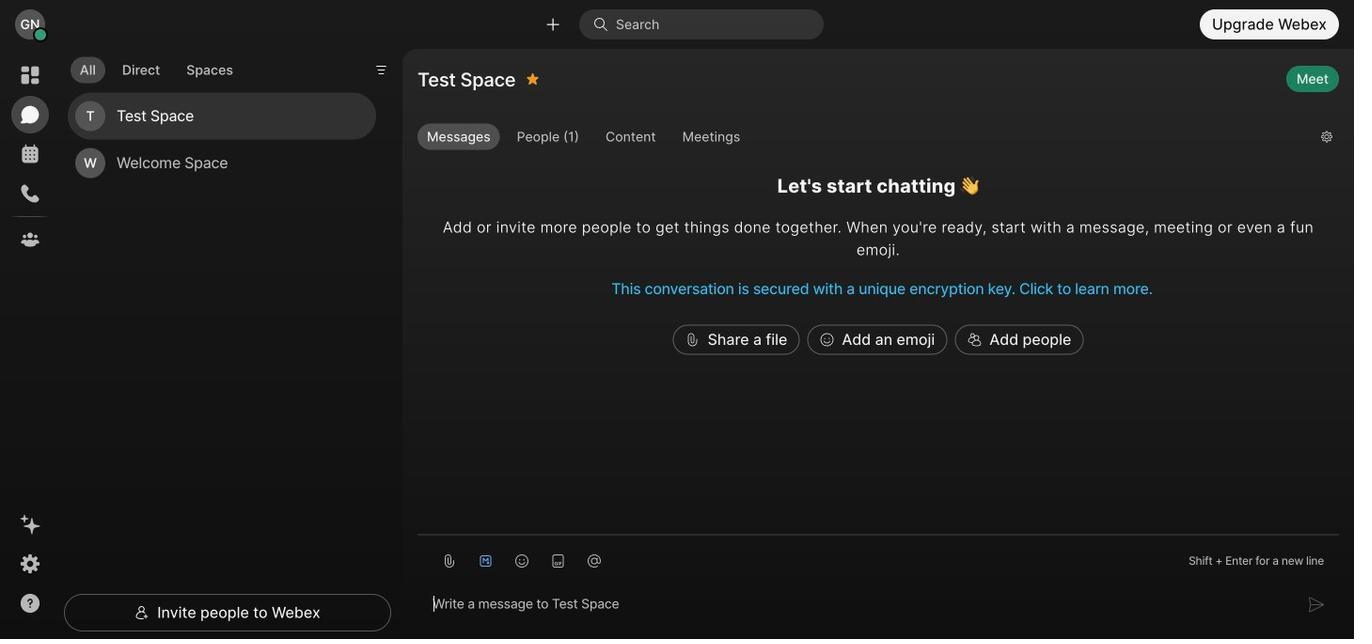 Task type: describe. For each thing, give the bounding box(es) containing it.
test space list item
[[68, 93, 376, 140]]

welcome space list item
[[68, 140, 376, 187]]

message composer toolbar element
[[418, 536, 1340, 580]]



Task type: vqa. For each thing, say whether or not it's contained in the screenshot.
Message composer toolbar element
yes



Task type: locate. For each thing, give the bounding box(es) containing it.
group
[[418, 124, 1307, 154]]

navigation
[[0, 49, 60, 640]]

tab list
[[66, 45, 247, 89]]

webex tab list
[[11, 56, 49, 259]]



